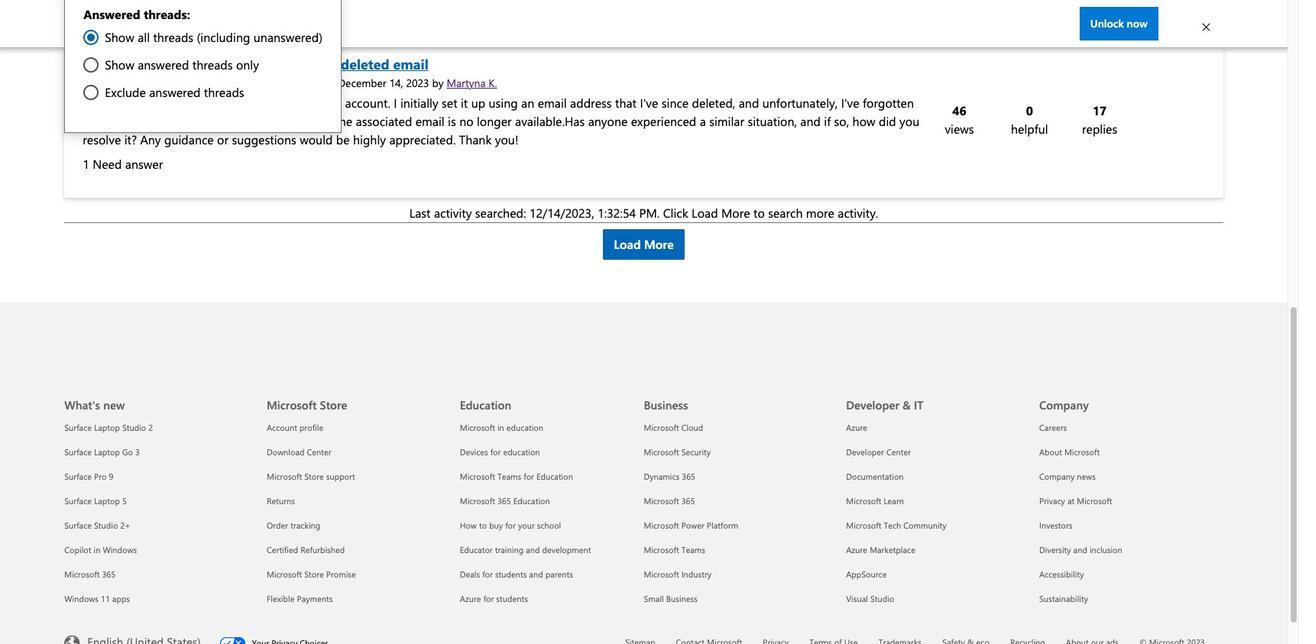 Task type: locate. For each thing, give the bounding box(es) containing it.
threads for show answered threads only
[[193, 56, 233, 72]]

in right copilot
[[94, 544, 100, 556]]

order tracking link
[[267, 520, 321, 531]]

education inside heading
[[460, 398, 512, 413]]

footer resource links element
[[0, 370, 1288, 612]]

the down hi
[[83, 113, 100, 129]]

azure marketplace link
[[847, 544, 916, 556]]

2023 up the 'initially' on the left of page
[[406, 76, 429, 90]]

developer
[[847, 398, 900, 413], [847, 447, 885, 458]]

1 vertical spatial education
[[503, 447, 540, 458]]

store up payments
[[304, 569, 324, 580]]

last reply december 19, 2023 link
[[83, 75, 222, 91]]

no
[[460, 113, 474, 129]]

1 company from the top
[[1040, 398, 1089, 413]]

store inside heading
[[320, 398, 348, 413]]

unable
[[212, 113, 249, 129]]

search
[[769, 205, 803, 221]]

0 horizontal spatial december
[[131, 76, 179, 90]]

surface down surface pro 9
[[64, 495, 92, 507]]

1 horizontal spatial it
[[461, 95, 468, 111]]

for left free
[[288, 14, 307, 30]]

views
[[945, 121, 975, 137]]

0 horizontal spatial teams
[[498, 471, 522, 482]]

2 i've from the left
[[842, 95, 860, 111]]

more left search at the top right
[[722, 205, 751, 221]]

the right as
[[335, 113, 353, 129]]

store for microsoft store
[[320, 398, 348, 413]]

store for microsoft store support
[[304, 471, 324, 482]]

microsoft up account profile
[[267, 398, 317, 413]]

azure up 'appsource'
[[847, 544, 868, 556]]

microsoft down devices
[[460, 471, 495, 482]]

1 vertical spatial threads
[[193, 56, 233, 72]]

load more button
[[603, 229, 685, 260]]

load right click
[[692, 205, 718, 221]]

california consumer privacy act (ccpa) opt-out icon image
[[219, 638, 252, 645]]

forgot
[[83, 55, 126, 73]]

1 vertical spatial business
[[667, 593, 698, 605]]

azure for azure marketplace
[[847, 544, 868, 556]]

longer
[[477, 113, 512, 129]]

it left up
[[461, 95, 468, 111]]

education up microsoft in education link at the bottom of the page
[[460, 398, 512, 413]]

and left parents
[[529, 569, 543, 580]]

developer inside heading
[[847, 398, 900, 413]]

1 vertical spatial studio
[[94, 520, 118, 531]]

education for devices for education
[[503, 447, 540, 458]]

0 horizontal spatial martyna k. link
[[239, 75, 290, 91]]

microsoft teams
[[644, 544, 706, 556]]

microsoft down "documentation" link
[[847, 495, 882, 507]]

2 vertical spatial threads
[[204, 84, 244, 100]]

0 vertical spatial show
[[105, 29, 134, 45]]

0 vertical spatial microsoft 365 link
[[644, 495, 695, 507]]

1 horizontal spatial december
[[338, 76, 387, 90]]

0 vertical spatial company
[[1040, 398, 1089, 413]]

that
[[615, 95, 637, 111]]

show up reply
[[105, 56, 134, 72]]

2 vertical spatial azure
[[460, 593, 481, 605]]

0 vertical spatial developer
[[847, 398, 900, 413]]

last left activity on the top left
[[410, 205, 431, 221]]

surface for surface studio 2+
[[64, 520, 92, 531]]

1 vertical spatial windows
[[64, 593, 99, 605]]

1 vertical spatial show
[[105, 56, 134, 72]]

flexible payments
[[267, 593, 333, 605]]

accessibility link
[[1040, 569, 1085, 580]]

1 december from the left
[[131, 76, 179, 90]]

microsoft down the microsoft learn
[[847, 520, 882, 531]]

developer for developer center
[[847, 447, 885, 458]]

0 vertical spatial last
[[83, 76, 101, 90]]

5
[[122, 495, 127, 507]]

store left support
[[304, 471, 324, 482]]

1 horizontal spatial an
[[522, 95, 535, 111]]

microsoft down certified on the bottom of page
[[267, 569, 302, 580]]

1 laptop from the top
[[94, 422, 120, 434]]

recover
[[267, 113, 307, 129]]

microsoft industry link
[[644, 569, 712, 580]]

0 vertical spatial azure
[[847, 422, 868, 434]]

1 horizontal spatial windows
[[103, 544, 137, 556]]

0 vertical spatial load
[[692, 205, 718, 221]]

0 vertical spatial more
[[722, 205, 751, 221]]

microsoft store heading
[[267, 370, 442, 416]]

surface up surface pro 9 link
[[64, 447, 92, 458]]

and
[[739, 95, 759, 111], [801, 113, 821, 129], [526, 544, 540, 556], [1074, 544, 1088, 556], [529, 569, 543, 580]]

0 vertical spatial teams
[[498, 471, 522, 482]]

2 developer from the top
[[847, 447, 885, 458]]

news
[[1078, 471, 1096, 482]]

1 horizontal spatial k.
[[489, 76, 497, 90]]

microsoft for "microsoft 365 education" link
[[460, 495, 495, 507]]

account profile
[[267, 422, 324, 434]]

1 developer from the top
[[847, 398, 900, 413]]

threads down (including
[[193, 56, 233, 72]]

1 horizontal spatial in
[[498, 422, 505, 434]]

company heading
[[1040, 370, 1215, 416]]

unlock now link
[[1080, 7, 1159, 41]]

2 laptop from the top
[[94, 447, 120, 458]]

azure link
[[847, 422, 868, 434]]

education
[[460, 398, 512, 413], [537, 471, 573, 482], [514, 495, 550, 507]]

1 horizontal spatial i've
[[842, 95, 860, 111]]

1 vertical spatial microsoft 365 link
[[64, 569, 116, 580]]

0 horizontal spatial in
[[94, 544, 100, 556]]

what's
[[64, 398, 100, 413]]

surface laptop go 3
[[64, 447, 140, 458]]

azure up developer center "link"
[[847, 422, 868, 434]]

go
[[122, 447, 133, 458]]

0 vertical spatial associated
[[238, 55, 305, 73]]

if
[[824, 113, 831, 129]]

1 the from the left
[[83, 113, 100, 129]]

1 vertical spatial load
[[614, 236, 641, 252]]

2 surface from the top
[[64, 447, 92, 458]]

december up community,i'm
[[131, 76, 179, 90]]

martyna down forgot skype password associated with deleted email
[[239, 76, 278, 90]]

business down microsoft industry link
[[667, 593, 698, 605]]

in up devices for education
[[498, 422, 505, 434]]

1 vertical spatial developer
[[847, 447, 885, 458]]

microsoft down download on the left of the page
[[267, 471, 302, 482]]

email up created december 14, 2023 by martyna k.
[[393, 55, 429, 73]]

2023 down password
[[199, 76, 222, 90]]

address
[[570, 95, 612, 111]]

1 horizontal spatial by
[[432, 76, 444, 90]]

support
[[326, 471, 355, 482]]

tech
[[884, 520, 902, 531]]

company inside heading
[[1040, 398, 1089, 413]]

0 helpful
[[1012, 102, 1049, 137]]

company for company news
[[1040, 471, 1075, 482]]

2 by from the left
[[432, 76, 444, 90]]

1 horizontal spatial the
[[335, 113, 353, 129]]

i've up so,
[[842, 95, 860, 111]]

email up 'available.has'
[[538, 95, 567, 111]]

activity.
[[838, 205, 879, 221]]

education up microsoft teams for education
[[503, 447, 540, 458]]

platform
[[707, 520, 739, 531]]

0 horizontal spatial with
[[264, 95, 287, 111]]

microsoft security
[[644, 447, 711, 458]]

microsoft down copilot
[[64, 569, 100, 580]]

1 vertical spatial teams
[[682, 544, 706, 556]]

up
[[472, 95, 486, 111]]

0 vertical spatial threads
[[153, 29, 194, 45]]

0 horizontal spatial by
[[225, 76, 236, 90]]

0 vertical spatial answered
[[138, 56, 189, 72]]

1 show from the top
[[105, 29, 134, 45]]

365
[[262, 14, 285, 30], [682, 471, 696, 482], [498, 495, 511, 507], [682, 495, 695, 507], [102, 569, 116, 580]]

certified
[[267, 544, 298, 556]]

0 horizontal spatial an
[[217, 95, 230, 111]]

2 center from the left
[[887, 447, 911, 458]]

to up suggestions
[[252, 113, 263, 129]]

deals for students and parents
[[460, 569, 573, 580]]

dynamics 365 link
[[644, 471, 696, 482]]

last
[[83, 76, 101, 90], [410, 205, 431, 221]]

1 vertical spatial associated
[[356, 113, 412, 129]]

surface for surface laptop 5
[[64, 495, 92, 507]]

17 replies
[[1083, 102, 1118, 137]]

laptop left 5
[[94, 495, 120, 507]]

1 vertical spatial last
[[410, 205, 431, 221]]

how
[[460, 520, 477, 531]]

12/14/2023,
[[530, 205, 595, 221]]

microsoft for 'microsoft power platform' link
[[644, 520, 680, 531]]

students for deals
[[495, 569, 527, 580]]

1 vertical spatial in
[[94, 544, 100, 556]]

2 the from the left
[[335, 113, 353, 129]]

1 vertical spatial store
[[304, 471, 324, 482]]

sustainability
[[1040, 593, 1089, 605]]

similar
[[710, 113, 745, 129]]

laptop for go
[[94, 447, 120, 458]]

0 vertical spatial education
[[460, 398, 512, 413]]

students for azure
[[497, 593, 528, 605]]

with up 'recover'
[[264, 95, 287, 111]]

only
[[236, 56, 259, 72]]

2 martyna k. link from the left
[[447, 75, 497, 91]]

0 horizontal spatial associated
[[238, 55, 305, 73]]

microsoft right try
[[196, 14, 258, 30]]

answered for show
[[138, 56, 189, 72]]

0 horizontal spatial windows
[[64, 593, 99, 605]]

1 horizontal spatial martyna k. link
[[447, 75, 497, 91]]

0 horizontal spatial last
[[83, 76, 101, 90]]

an up unable
[[217, 95, 230, 111]]

for down deals for students and parents
[[484, 593, 494, 605]]

with up created
[[309, 55, 337, 73]]

2 vertical spatial studio
[[871, 593, 895, 605]]

0 horizontal spatial more
[[645, 236, 674, 252]]

1 vertical spatial it
[[310, 113, 317, 129]]

laptop left go
[[94, 447, 120, 458]]

i've right that
[[640, 95, 659, 111]]

martyna k. link up up
[[447, 75, 497, 91]]

load down 1:32:54
[[614, 236, 641, 252]]

windows left the 11
[[64, 593, 99, 605]]

0 horizontal spatial center
[[307, 447, 332, 458]]

associated down i
[[356, 113, 412, 129]]

5 surface from the top
[[64, 520, 92, 531]]

2 vertical spatial laptop
[[94, 495, 120, 507]]

surface left pro
[[64, 471, 92, 482]]

load
[[692, 205, 718, 221], [614, 236, 641, 252]]

what's new heading
[[64, 370, 249, 416]]

1 vertical spatial answered
[[149, 84, 201, 100]]

skype up last reply december 19, 2023 link on the top of the page
[[130, 55, 169, 73]]

answered
[[138, 56, 189, 72], [149, 84, 201, 100]]

company up careers link
[[1040, 398, 1089, 413]]

1 surface from the top
[[64, 422, 92, 434]]

microsoft up dynamics at bottom
[[644, 447, 680, 458]]

visual
[[847, 593, 869, 605]]

0 horizontal spatial studio
[[94, 520, 118, 531]]

you!
[[495, 132, 519, 148]]

answered for exclude
[[149, 84, 201, 100]]

1 horizontal spatial load
[[692, 205, 718, 221]]

surface for surface pro 9
[[64, 471, 92, 482]]

order
[[267, 520, 288, 531]]

1 horizontal spatial microsoft 365 link
[[644, 495, 695, 507]]

education up school
[[537, 471, 573, 482]]

microsoft 365 down the dynamics 365
[[644, 495, 695, 507]]

microsoft up how
[[460, 495, 495, 507]]

0 horizontal spatial k.
[[281, 76, 290, 90]]

0 vertical spatial education
[[507, 422, 544, 434]]

my
[[290, 95, 306, 111]]

2 an from the left
[[522, 95, 535, 111]]

deleted
[[341, 55, 390, 73]]

0 horizontal spatial skype
[[130, 55, 169, 73]]

1 horizontal spatial skype
[[310, 95, 342, 111]]

answered threads: show all threads (including unanswered)
[[84, 6, 323, 45]]

0 vertical spatial with
[[309, 55, 337, 73]]

education up devices for education
[[507, 422, 544, 434]]

teams for microsoft teams
[[682, 544, 706, 556]]

azure for students
[[460, 593, 528, 605]]

laptop down new
[[94, 422, 120, 434]]

0 vertical spatial business
[[644, 398, 688, 413]]

store up profile
[[320, 398, 348, 413]]

company up 'privacy'
[[1040, 471, 1075, 482]]

1 vertical spatial with
[[264, 95, 287, 111]]

2 show from the top
[[105, 56, 134, 72]]

microsoft 365 link down the dynamics 365
[[644, 495, 695, 507]]

1 martyna from the left
[[239, 76, 278, 90]]

1 horizontal spatial last
[[410, 205, 431, 221]]

studio left "2+"
[[94, 520, 118, 531]]

4 surface from the top
[[64, 495, 92, 507]]

19,
[[182, 76, 196, 90]]

microsoft for microsoft tech community link
[[847, 520, 882, 531]]

studio left 2
[[122, 422, 146, 434]]

so,
[[835, 113, 850, 129]]

unanswered)
[[254, 29, 323, 45]]

microsoft inside heading
[[267, 398, 317, 413]]

as
[[320, 113, 332, 129]]

payments
[[297, 593, 333, 605]]

microsoft up the microsoft teams link
[[644, 520, 680, 531]]

exclude answered threads
[[105, 84, 244, 100]]

threads down threads:
[[153, 29, 194, 45]]

365 up forgot skype password associated with deleted email
[[262, 14, 285, 30]]

teams down power
[[682, 544, 706, 556]]

0 vertical spatial windows
[[103, 544, 137, 556]]

developer & it
[[847, 398, 924, 413]]

3 surface from the top
[[64, 471, 92, 482]]

microsoft up devices
[[460, 422, 495, 434]]

9
[[109, 471, 113, 482]]

martyna k. link down forgot skype password associated with deleted email
[[239, 75, 290, 91]]

microsoft for microsoft security link
[[644, 447, 680, 458]]

2 company from the top
[[1040, 471, 1075, 482]]

2 horizontal spatial studio
[[871, 593, 895, 605]]

to
[[158, 14, 171, 30], [252, 113, 263, 129], [754, 205, 765, 221], [479, 520, 487, 531]]

studio for visual studio
[[871, 593, 895, 605]]

1 horizontal spatial studio
[[122, 422, 146, 434]]

microsoft for microsoft cloud link
[[644, 422, 680, 434]]

skype up as
[[310, 95, 342, 111]]

3 laptop from the top
[[94, 495, 120, 507]]

0 vertical spatial students
[[495, 569, 527, 580]]

educator training and development
[[460, 544, 591, 556]]

1 center from the left
[[307, 447, 332, 458]]

1 vertical spatial more
[[645, 236, 674, 252]]

educator
[[460, 544, 493, 556]]

documentation link
[[847, 471, 904, 482]]

1 vertical spatial students
[[497, 593, 528, 605]]

business up microsoft cloud link
[[644, 398, 688, 413]]

microsoft 365 up windows 11 apps link
[[64, 569, 116, 580]]

issue
[[234, 95, 260, 111]]

microsoft
[[196, 14, 258, 30], [267, 398, 317, 413], [460, 422, 495, 434], [644, 422, 680, 434], [644, 447, 680, 458], [1065, 447, 1100, 458], [267, 471, 302, 482], [460, 471, 495, 482], [460, 495, 495, 507], [644, 495, 680, 507], [847, 495, 882, 507], [1078, 495, 1113, 507], [644, 520, 680, 531], [847, 520, 882, 531], [644, 544, 680, 556], [64, 569, 100, 580], [267, 569, 302, 580], [644, 569, 680, 580]]

and right training
[[526, 544, 540, 556]]

threads for exclude answered threads
[[204, 84, 244, 100]]

to left buy at left
[[479, 520, 487, 531]]

0 vertical spatial laptop
[[94, 422, 120, 434]]

more down pm.
[[645, 236, 674, 252]]

0 vertical spatial in
[[498, 422, 505, 434]]

small
[[644, 593, 664, 605]]

center for microsoft
[[307, 447, 332, 458]]

microsoft for microsoft store promise link
[[267, 569, 302, 580]]

created december 14, 2023 by martyna k.
[[298, 76, 497, 90]]

11
[[101, 593, 110, 605]]

microsoft 365 link
[[644, 495, 695, 507], [64, 569, 116, 580]]

microsoft for microsoft store heading
[[267, 398, 317, 413]]

threads
[[153, 29, 194, 45], [193, 56, 233, 72], [204, 84, 244, 100]]

0 horizontal spatial microsoft 365
[[64, 569, 116, 580]]

surface down what's
[[64, 422, 92, 434]]

k. up using
[[489, 76, 497, 90]]

by down only
[[225, 76, 236, 90]]

1 vertical spatial skype
[[310, 95, 342, 111]]

surface for surface laptop go 3
[[64, 447, 92, 458]]

surface up copilot
[[64, 520, 92, 531]]

december down deleted
[[338, 76, 387, 90]]

visual studio link
[[847, 593, 895, 605]]

show left all
[[105, 29, 134, 45]]

microsoft teams for education link
[[460, 471, 573, 482]]

email
[[393, 55, 429, 73], [538, 95, 567, 111], [416, 113, 445, 129]]

students down training
[[495, 569, 527, 580]]

threads up unable
[[204, 84, 244, 100]]

teams up "microsoft 365 education" link
[[498, 471, 522, 482]]

your
[[518, 520, 535, 531]]

2 2023 from the left
[[406, 76, 429, 90]]

microsoft up microsoft industry link
[[644, 544, 680, 556]]

center down profile
[[307, 447, 332, 458]]

0 horizontal spatial martyna
[[239, 76, 278, 90]]

microsoft right at
[[1078, 495, 1113, 507]]

last up hi
[[83, 76, 101, 90]]

microsoft up microsoft security link
[[644, 422, 680, 434]]

azure down deals
[[460, 593, 481, 605]]

0 horizontal spatial load
[[614, 236, 641, 252]]

educator training and development link
[[460, 544, 591, 556]]

copilot
[[64, 544, 91, 556]]

1 horizontal spatial microsoft 365
[[644, 495, 695, 507]]

0 horizontal spatial microsoft 365 link
[[64, 569, 116, 580]]

1 horizontal spatial 2023
[[406, 76, 429, 90]]

now
[[1128, 16, 1148, 31]]

developer up azure 'link'
[[847, 398, 900, 413]]

2+
[[120, 520, 131, 531]]

refurbished
[[301, 544, 345, 556]]

helpful
[[1012, 121, 1049, 137]]

1 an from the left
[[217, 95, 230, 111]]

microsoft store support
[[267, 471, 355, 482]]

1 vertical spatial azure
[[847, 544, 868, 556]]

microsoft for microsoft industry link
[[644, 569, 680, 580]]

0 horizontal spatial 2023
[[199, 76, 222, 90]]

1 horizontal spatial center
[[887, 447, 911, 458]]

2 vertical spatial email
[[416, 113, 445, 129]]

1 by from the left
[[225, 76, 236, 90]]

education
[[507, 422, 544, 434], [503, 447, 540, 458]]

and up similar
[[739, 95, 759, 111]]

center for developer
[[887, 447, 911, 458]]

1 horizontal spatial martyna
[[447, 76, 486, 90]]

i'm
[[192, 113, 209, 129]]

1 vertical spatial company
[[1040, 471, 1075, 482]]

1 horizontal spatial associated
[[356, 113, 412, 129]]

2 vertical spatial store
[[304, 569, 324, 580]]

2 december from the left
[[338, 76, 387, 90]]

you're invited to try microsoft 365 for free
[[64, 14, 336, 30]]

diversity and inclusion
[[1040, 544, 1123, 556]]

students down deals for students and parents
[[497, 593, 528, 605]]



Task type: describe. For each thing, give the bounding box(es) containing it.
development
[[542, 544, 591, 556]]

for up "microsoft 365 education" link
[[524, 471, 534, 482]]

1 k. from the left
[[281, 76, 290, 90]]

need
[[93, 156, 122, 172]]

microsoft industry
[[644, 569, 712, 580]]

since
[[662, 95, 689, 111]]

appsource
[[847, 569, 887, 580]]

did
[[879, 113, 897, 129]]

1 horizontal spatial with
[[309, 55, 337, 73]]

highly
[[353, 132, 386, 148]]

microsoft learn
[[847, 495, 905, 507]]

in for windows
[[94, 544, 100, 556]]

microsoft for microsoft store support 'link'
[[267, 471, 302, 482]]

microsoft store promise
[[267, 569, 356, 580]]

microsoft 365 education
[[460, 495, 550, 507]]

business inside heading
[[644, 398, 688, 413]]

investors
[[1040, 520, 1073, 531]]

and left if
[[801, 113, 821, 129]]

to left search at the top right
[[754, 205, 765, 221]]

laptop for 5
[[94, 495, 120, 507]]

at
[[1068, 495, 1075, 507]]

threads inside answered threads: show all threads (including unanswered)
[[153, 29, 194, 45]]

1 vertical spatial education
[[537, 471, 573, 482]]

pm.
[[640, 205, 660, 221]]

last for last reply december 19, 2023 by martyna k.
[[83, 76, 101, 90]]

to left try
[[158, 14, 171, 30]]

surface laptop studio 2 link
[[64, 422, 153, 434]]

365 up microsoft power platform at bottom
[[682, 495, 695, 507]]

0 vertical spatial it
[[461, 95, 468, 111]]

store for microsoft store promise
[[304, 569, 324, 580]]

invited
[[109, 14, 154, 30]]

answer
[[125, 156, 163, 172]]

all
[[138, 29, 150, 45]]

now,
[[161, 113, 189, 129]]

last activity searched: 12/14/2023, 1:32:54 pm. click load more to search more activity.
[[410, 205, 879, 221]]

2 vertical spatial education
[[514, 495, 550, 507]]

azure for azure for students
[[460, 593, 481, 605]]

2
[[149, 422, 153, 434]]

company for company
[[1040, 398, 1089, 413]]

security
[[682, 447, 711, 458]]

more inside "button"
[[645, 236, 674, 252]]

education for microsoft in education
[[507, 422, 544, 434]]

careers link
[[1040, 422, 1068, 434]]

investors link
[[1040, 520, 1073, 531]]

suggestions
[[232, 132, 297, 148]]

load inside "button"
[[614, 236, 641, 252]]

any
[[140, 132, 161, 148]]

copilot in windows link
[[64, 544, 137, 556]]

surface laptop 5 link
[[64, 495, 127, 507]]

microsoft for microsoft learn link
[[847, 495, 882, 507]]

1 vertical spatial email
[[538, 95, 567, 111]]

privacy at microsoft
[[1040, 495, 1113, 507]]

reply
[[104, 76, 128, 90]]

to inside "hi community,i'm facing an issue with my skype account. i initially set it up using an email address that i've since deleted, and unfortunately, i've forgotten the password. now, i'm unable to recover it as the associated email is no longer available.has anyone experienced a similar situation, and if so, how did you resolve it? any guidance or suggestions would be highly appreciated. thank you!"
[[252, 113, 263, 129]]

associated inside "hi community,i'm facing an issue with my skype account. i initially set it up using an email address that i've since deleted, and unfortunately, i've forgotten the password. now, i'm unable to recover it as the associated email is no longer available.has anyone experienced a similar situation, and if so, how did you resolve it? any guidance or suggestions would be highly appreciated. thank you!"
[[356, 113, 412, 129]]

microsoft cloud link
[[644, 422, 704, 434]]

microsoft for microsoft in education link at the bottom of the page
[[460, 422, 495, 434]]

surface laptop studio 2
[[64, 422, 153, 434]]

studio for surface studio 2+
[[94, 520, 118, 531]]

business heading
[[644, 370, 828, 416]]

education heading
[[460, 370, 635, 416]]

365 up the 11
[[102, 569, 116, 580]]

microsoft power platform
[[644, 520, 739, 531]]

unlock
[[1091, 16, 1125, 31]]

for right deals
[[483, 569, 493, 580]]

developer for developer & it
[[847, 398, 900, 413]]

microsoft power platform link
[[644, 520, 739, 531]]

skype inside "hi community,i'm facing an issue with my skype account. i initially set it up using an email address that i've since deleted, and unfortunately, i've forgotten the password. now, i'm unable to recover it as the associated email is no longer available.has anyone experienced a similar situation, and if so, how did you resolve it? any guidance or suggestions would be highly appreciated. thank you!"
[[310, 95, 342, 111]]

searched:
[[475, 205, 526, 221]]

surface laptop go 3 link
[[64, 447, 140, 458]]

experienced
[[631, 113, 697, 129]]

initially
[[401, 95, 439, 111]]

microsoft up news
[[1065, 447, 1100, 458]]

developer center
[[847, 447, 911, 458]]

365 up the how to buy for your school
[[498, 495, 511, 507]]

for right devices
[[491, 447, 501, 458]]

accessibility
[[1040, 569, 1085, 580]]

last reply december 19, 2023 by martyna k.
[[83, 76, 290, 90]]

1 2023 from the left
[[199, 76, 222, 90]]

1:32:54
[[598, 205, 636, 221]]

17
[[1093, 102, 1107, 119]]

replies
[[1083, 121, 1118, 137]]

last for last activity searched: 12/14/2023, 1:32:54 pm. click load more to search more activity.
[[410, 205, 431, 221]]

teams for microsoft teams for education
[[498, 471, 522, 482]]

company news
[[1040, 471, 1096, 482]]

developer & it heading
[[847, 370, 1022, 416]]

more
[[807, 205, 835, 221]]

anyone
[[588, 113, 628, 129]]

laptop for studio
[[94, 422, 120, 434]]

password
[[172, 55, 234, 73]]

documentation
[[847, 471, 904, 482]]

365 down the security
[[682, 471, 696, 482]]

1 i've from the left
[[640, 95, 659, 111]]

2 martyna from the left
[[447, 76, 486, 90]]

certified refurbished
[[267, 544, 345, 556]]

learn
[[884, 495, 905, 507]]

dynamics
[[644, 471, 680, 482]]

1 vertical spatial microsoft 365
[[64, 569, 116, 580]]

you're
[[64, 14, 106, 30]]

surface pro 9 link
[[64, 471, 113, 482]]

surface studio 2+ link
[[64, 520, 131, 531]]

returns link
[[267, 495, 295, 507]]

1 need answer
[[83, 156, 163, 172]]

with inside "hi community,i'm facing an issue with my skype account. i initially set it up using an email address that i've since deleted, and unfortunately, i've forgotten the password. now, i'm unable to recover it as the associated email is no longer available.has anyone experienced a similar situation, and if so, how did you resolve it? any guidance or suggestions would be highly appreciated. thank you!"
[[264, 95, 287, 111]]

show inside answered threads: show all threads (including unanswered)
[[105, 29, 134, 45]]

click
[[663, 205, 689, 221]]

microsoft teams link
[[644, 544, 706, 556]]

i
[[394, 95, 397, 111]]

account profile link
[[267, 422, 324, 434]]

profile
[[300, 422, 324, 434]]

to inside footer resource links element
[[479, 520, 487, 531]]

46
[[953, 102, 967, 119]]

for right buy at left
[[506, 520, 516, 531]]

community
[[904, 520, 947, 531]]

azure for azure 'link'
[[847, 422, 868, 434]]

0 vertical spatial skype
[[130, 55, 169, 73]]

about
[[1040, 447, 1063, 458]]

deals
[[460, 569, 480, 580]]

download center link
[[267, 447, 332, 458]]

microsoft tech community link
[[847, 520, 947, 531]]

surface for surface laptop studio 2
[[64, 422, 92, 434]]

buy
[[489, 520, 503, 531]]

is
[[448, 113, 456, 129]]

visual studio
[[847, 593, 895, 605]]

microsoft store support link
[[267, 471, 355, 482]]

in for education
[[498, 422, 505, 434]]

about microsoft link
[[1040, 447, 1100, 458]]

and right the diversity
[[1074, 544, 1088, 556]]

1 horizontal spatial more
[[722, 205, 751, 221]]

footer element
[[0, 370, 1288, 645]]

1 martyna k. link from the left
[[239, 75, 290, 91]]

0 vertical spatial microsoft 365
[[644, 495, 695, 507]]

how to buy for your school
[[460, 520, 561, 531]]

0 vertical spatial studio
[[122, 422, 146, 434]]

0 vertical spatial email
[[393, 55, 429, 73]]

microsoft down dynamics at bottom
[[644, 495, 680, 507]]

2 k. from the left
[[489, 76, 497, 90]]

microsoft for the microsoft teams link
[[644, 544, 680, 556]]

0 horizontal spatial it
[[310, 113, 317, 129]]

school
[[537, 520, 561, 531]]

about microsoft
[[1040, 447, 1100, 458]]

guidance
[[164, 132, 214, 148]]

available.has
[[515, 113, 585, 129]]

a
[[700, 113, 706, 129]]

flexible payments link
[[267, 593, 333, 605]]

microsoft for microsoft teams for education link
[[460, 471, 495, 482]]

surface laptop 5
[[64, 495, 127, 507]]



Task type: vqa. For each thing, say whether or not it's contained in the screenshot.
"Last" for Last reply December 19, 2023 by Martyna K.
yes



